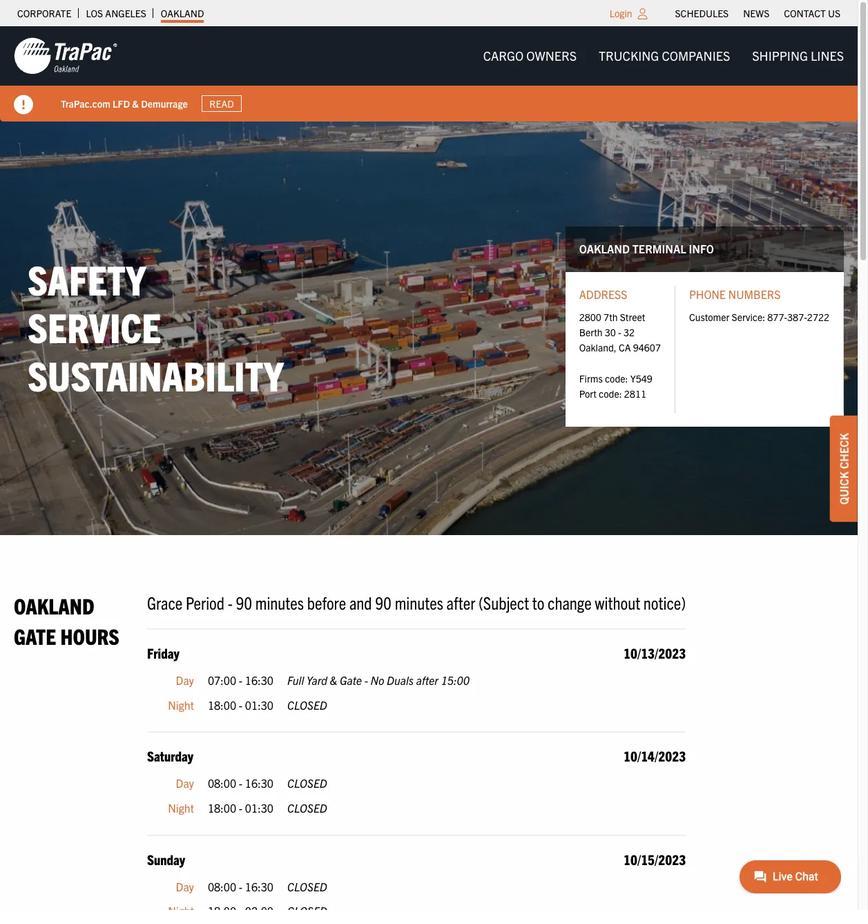 Task type: describe. For each thing, give the bounding box(es) containing it.
shipping lines link
[[741, 42, 855, 70]]

quick
[[837, 472, 851, 505]]

login link
[[610, 7, 632, 19]]

oakland for oakland terminal info
[[579, 242, 630, 256]]

trucking companies
[[599, 48, 730, 64]]

corporate
[[17, 7, 71, 19]]

schedules link
[[675, 3, 729, 23]]

quick check link
[[830, 416, 858, 522]]

menu bar containing cargo owners
[[472, 42, 855, 70]]

change
[[548, 591, 592, 613]]

cargo owners
[[483, 48, 577, 64]]

sunday
[[147, 851, 185, 868]]

banner containing cargo owners
[[0, 26, 868, 122]]

08:00 for sunday
[[208, 880, 236, 893]]

1 90 from the left
[[236, 591, 252, 613]]

phone numbers
[[689, 287, 781, 301]]

address
[[579, 287, 627, 301]]

customer service: 877-387-2722
[[689, 310, 830, 323]]

day for saturday
[[176, 777, 194, 790]]

grace
[[147, 591, 183, 613]]

0 horizontal spatial after
[[416, 674, 439, 687]]

cargo
[[483, 48, 524, 64]]

10/15/2023
[[624, 851, 686, 868]]

gate inside oakland gate hours
[[14, 622, 56, 649]]

read link
[[202, 95, 242, 112]]

us
[[828, 7, 841, 19]]

oakland gate hours
[[14, 592, 119, 649]]

10/14/2023
[[624, 748, 686, 765]]

day for sunday
[[176, 880, 194, 893]]

387-
[[787, 310, 807, 323]]

read
[[210, 97, 234, 110]]

hours
[[60, 622, 119, 649]]

1 closed from the top
[[287, 698, 327, 712]]

info
[[689, 242, 714, 256]]

firms code:  y549 port code:  2811
[[579, 372, 653, 400]]

port
[[579, 388, 597, 400]]

ca
[[619, 341, 631, 354]]

street
[[620, 310, 645, 323]]

service:
[[732, 310, 765, 323]]

demurrage
[[141, 97, 188, 110]]

los angeles link
[[86, 3, 146, 23]]

trucking companies link
[[588, 42, 741, 70]]

full yard & gate - no duals after 15:00
[[287, 674, 470, 687]]

day for friday
[[176, 674, 194, 687]]

full
[[287, 674, 304, 687]]

shipping lines
[[752, 48, 844, 64]]

& for demurrage
[[132, 97, 139, 110]]

no
[[371, 674, 384, 687]]

oakland link
[[161, 3, 204, 23]]

safety service sustainability
[[28, 253, 284, 400]]

01:30 for saturday
[[245, 801, 274, 815]]

2800 7th street berth 30 - 32 oakland, ca 94607
[[579, 310, 661, 354]]

07:00 - 16:30
[[208, 674, 274, 687]]

- inside 2800 7th street berth 30 - 32 oakland, ca 94607
[[618, 326, 622, 338]]

16:30 for sunday
[[245, 880, 274, 893]]

cargo owners link
[[472, 42, 588, 70]]

oakland,
[[579, 341, 617, 354]]

trapac.com
[[61, 97, 110, 110]]

94607
[[633, 341, 661, 354]]

grace period - 90 minutes before and 90 minutes after (subject to change without notice)
[[147, 591, 686, 613]]

service
[[28, 301, 161, 352]]

berth
[[579, 326, 603, 338]]

period
[[186, 591, 224, 613]]

saturday
[[147, 748, 194, 765]]

companies
[[662, 48, 730, 64]]

15:00
[[441, 674, 470, 687]]

contact us
[[784, 7, 841, 19]]

login
[[610, 7, 632, 19]]

news link
[[743, 3, 770, 23]]

duals
[[387, 674, 414, 687]]



Task type: vqa. For each thing, say whether or not it's contained in the screenshot.
the middle OAKLAND
yes



Task type: locate. For each thing, give the bounding box(es) containing it.
contact us link
[[784, 3, 841, 23]]

& for gate
[[330, 674, 337, 687]]

1 horizontal spatial minutes
[[395, 591, 443, 613]]

&
[[132, 97, 139, 110], [330, 674, 337, 687]]

firms
[[579, 372, 603, 385]]

1 horizontal spatial 90
[[375, 591, 392, 613]]

1 08:00 from the top
[[208, 777, 236, 790]]

2722
[[807, 310, 830, 323]]

night for saturday
[[168, 801, 194, 815]]

1 vertical spatial menu bar
[[472, 42, 855, 70]]

night up the saturday
[[168, 698, 194, 712]]

32
[[624, 326, 635, 338]]

code:
[[605, 372, 628, 385], [599, 388, 622, 400]]

2 08:00 from the top
[[208, 880, 236, 893]]

banner
[[0, 26, 868, 122]]

gate left the no
[[340, 674, 362, 687]]

safety
[[28, 253, 146, 304]]

closed
[[287, 698, 327, 712], [287, 777, 327, 790], [287, 801, 327, 815], [287, 880, 327, 893]]

2 vertical spatial oakland
[[14, 592, 94, 619]]

sustainability
[[28, 349, 284, 400]]

0 vertical spatial 08:00
[[208, 777, 236, 790]]

16:30 for friday
[[245, 674, 274, 687]]

2 night from the top
[[168, 801, 194, 815]]

18:00
[[208, 698, 236, 712], [208, 801, 236, 815]]

after
[[447, 591, 475, 613], [416, 674, 439, 687]]

2 closed from the top
[[287, 777, 327, 790]]

y549
[[630, 372, 653, 385]]

1 vertical spatial day
[[176, 777, 194, 790]]

shipping
[[752, 48, 808, 64]]

1 vertical spatial 18:00
[[208, 801, 236, 815]]

1 horizontal spatial gate
[[340, 674, 362, 687]]

2 18:00 from the top
[[208, 801, 236, 815]]

day down the saturday
[[176, 777, 194, 790]]

1 18:00 from the top
[[208, 698, 236, 712]]

terminal
[[633, 242, 686, 256]]

18:00 for saturday
[[208, 801, 236, 815]]

4 closed from the top
[[287, 880, 327, 893]]

oakland up address
[[579, 242, 630, 256]]

numbers
[[728, 287, 781, 301]]

08:00 - 16:30 for saturday
[[208, 777, 274, 790]]

menu bar up shipping
[[668, 3, 848, 23]]

18:00 - 01:30 for saturday
[[208, 801, 274, 815]]

2 vertical spatial day
[[176, 880, 194, 893]]

night
[[168, 698, 194, 712], [168, 801, 194, 815]]

1 vertical spatial 01:30
[[245, 801, 274, 815]]

16:30
[[245, 674, 274, 687], [245, 777, 274, 790], [245, 880, 274, 893]]

& right lfd
[[132, 97, 139, 110]]

before
[[307, 591, 346, 613]]

1 vertical spatial gate
[[340, 674, 362, 687]]

(subject
[[479, 591, 529, 613]]

angeles
[[105, 7, 146, 19]]

0 vertical spatial &
[[132, 97, 139, 110]]

2 minutes from the left
[[395, 591, 443, 613]]

los
[[86, 7, 103, 19]]

1 18:00 - 01:30 from the top
[[208, 698, 274, 712]]

1 vertical spatial 16:30
[[245, 777, 274, 790]]

& inside banner
[[132, 97, 139, 110]]

schedules
[[675, 7, 729, 19]]

90
[[236, 591, 252, 613], [375, 591, 392, 613]]

menu bar down light icon
[[472, 42, 855, 70]]

2 horizontal spatial oakland
[[579, 242, 630, 256]]

lfd
[[113, 97, 130, 110]]

contact
[[784, 7, 826, 19]]

1 vertical spatial after
[[416, 674, 439, 687]]

news
[[743, 7, 770, 19]]

0 vertical spatial oakland
[[161, 7, 204, 19]]

lines
[[811, 48, 844, 64]]

day down sunday
[[176, 880, 194, 893]]

0 vertical spatial 01:30
[[245, 698, 274, 712]]

& right yard on the bottom left of the page
[[330, 674, 337, 687]]

2 16:30 from the top
[[245, 777, 274, 790]]

notice)
[[644, 591, 686, 613]]

08:00
[[208, 777, 236, 790], [208, 880, 236, 893]]

0 horizontal spatial gate
[[14, 622, 56, 649]]

0 vertical spatial code:
[[605, 372, 628, 385]]

30
[[605, 326, 616, 338]]

18:00 for friday
[[208, 698, 236, 712]]

2811
[[624, 388, 647, 400]]

0 horizontal spatial 90
[[236, 591, 252, 613]]

minutes right and
[[395, 591, 443, 613]]

1 night from the top
[[168, 698, 194, 712]]

oakland right angeles
[[161, 7, 204, 19]]

90 right period
[[236, 591, 252, 613]]

08:00 - 16:30
[[208, 777, 274, 790], [208, 880, 274, 893]]

and
[[349, 591, 372, 613]]

phone
[[689, 287, 726, 301]]

0 vertical spatial 16:30
[[245, 674, 274, 687]]

code: right port
[[599, 388, 622, 400]]

7th
[[604, 310, 618, 323]]

3 day from the top
[[176, 880, 194, 893]]

08:00 for saturday
[[208, 777, 236, 790]]

minutes left before
[[255, 591, 304, 613]]

oakland for oakland gate hours
[[14, 592, 94, 619]]

customer
[[689, 310, 730, 323]]

0 vertical spatial 08:00 - 16:30
[[208, 777, 274, 790]]

0 vertical spatial night
[[168, 698, 194, 712]]

1 vertical spatial &
[[330, 674, 337, 687]]

code: up 2811
[[605, 372, 628, 385]]

3 closed from the top
[[287, 801, 327, 815]]

check
[[837, 433, 851, 469]]

10/13/2023
[[624, 645, 686, 662]]

menu bar containing schedules
[[668, 3, 848, 23]]

trucking
[[599, 48, 659, 64]]

1 horizontal spatial oakland
[[161, 7, 204, 19]]

0 horizontal spatial minutes
[[255, 591, 304, 613]]

2800
[[579, 310, 602, 323]]

1 vertical spatial oakland
[[579, 242, 630, 256]]

0 horizontal spatial &
[[132, 97, 139, 110]]

oakland
[[161, 7, 204, 19], [579, 242, 630, 256], [14, 592, 94, 619]]

1 vertical spatial 08:00
[[208, 880, 236, 893]]

1 08:00 - 16:30 from the top
[[208, 777, 274, 790]]

07:00
[[208, 674, 236, 687]]

0 horizontal spatial oakland
[[14, 592, 94, 619]]

1 day from the top
[[176, 674, 194, 687]]

1 vertical spatial night
[[168, 801, 194, 815]]

18:00 - 01:30
[[208, 698, 274, 712], [208, 801, 274, 815]]

trapac.com lfd & demurrage
[[61, 97, 188, 110]]

0 vertical spatial menu bar
[[668, 3, 848, 23]]

yard
[[307, 674, 327, 687]]

to
[[532, 591, 545, 613]]

1 vertical spatial 18:00 - 01:30
[[208, 801, 274, 815]]

after left (subject
[[447, 591, 475, 613]]

oakland for oakland
[[161, 7, 204, 19]]

877-
[[768, 310, 788, 323]]

oakland image
[[14, 37, 117, 75]]

2 18:00 - 01:30 from the top
[[208, 801, 274, 815]]

2 01:30 from the top
[[245, 801, 274, 815]]

quick check
[[837, 433, 851, 505]]

0 vertical spatial gate
[[14, 622, 56, 649]]

0 vertical spatial 18:00
[[208, 698, 236, 712]]

3 16:30 from the top
[[245, 880, 274, 893]]

0 vertical spatial after
[[447, 591, 475, 613]]

los angeles
[[86, 7, 146, 19]]

gate
[[14, 622, 56, 649], [340, 674, 362, 687]]

night down the saturday
[[168, 801, 194, 815]]

day down friday
[[176, 674, 194, 687]]

2 08:00 - 16:30 from the top
[[208, 880, 274, 893]]

2 day from the top
[[176, 777, 194, 790]]

light image
[[638, 8, 648, 19]]

menu bar
[[668, 3, 848, 23], [472, 42, 855, 70]]

1 vertical spatial code:
[[599, 388, 622, 400]]

0 vertical spatial day
[[176, 674, 194, 687]]

-
[[618, 326, 622, 338], [228, 591, 233, 613], [239, 674, 243, 687], [365, 674, 368, 687], [239, 698, 243, 712], [239, 777, 243, 790], [239, 801, 243, 815], [239, 880, 243, 893]]

0 vertical spatial 18:00 - 01:30
[[208, 698, 274, 712]]

2 90 from the left
[[375, 591, 392, 613]]

owners
[[527, 48, 577, 64]]

friday
[[147, 645, 179, 662]]

night for friday
[[168, 698, 194, 712]]

without
[[595, 591, 640, 613]]

1 horizontal spatial after
[[447, 591, 475, 613]]

1 minutes from the left
[[255, 591, 304, 613]]

oakland up 'hours'
[[14, 592, 94, 619]]

oakland inside oakland gate hours
[[14, 592, 94, 619]]

08:00 - 16:30 for sunday
[[208, 880, 274, 893]]

minutes
[[255, 591, 304, 613], [395, 591, 443, 613]]

gate left 'hours'
[[14, 622, 56, 649]]

16:30 for saturday
[[245, 777, 274, 790]]

after right duals
[[416, 674, 439, 687]]

oakland terminal info
[[579, 242, 714, 256]]

corporate link
[[17, 3, 71, 23]]

18:00 - 01:30 for friday
[[208, 698, 274, 712]]

90 right and
[[375, 591, 392, 613]]

01:30 for friday
[[245, 698, 274, 712]]

solid image
[[14, 95, 33, 115]]

1 vertical spatial 08:00 - 16:30
[[208, 880, 274, 893]]

2 vertical spatial 16:30
[[245, 880, 274, 893]]

1 horizontal spatial &
[[330, 674, 337, 687]]

1 16:30 from the top
[[245, 674, 274, 687]]

1 01:30 from the top
[[245, 698, 274, 712]]

01:30
[[245, 698, 274, 712], [245, 801, 274, 815]]



